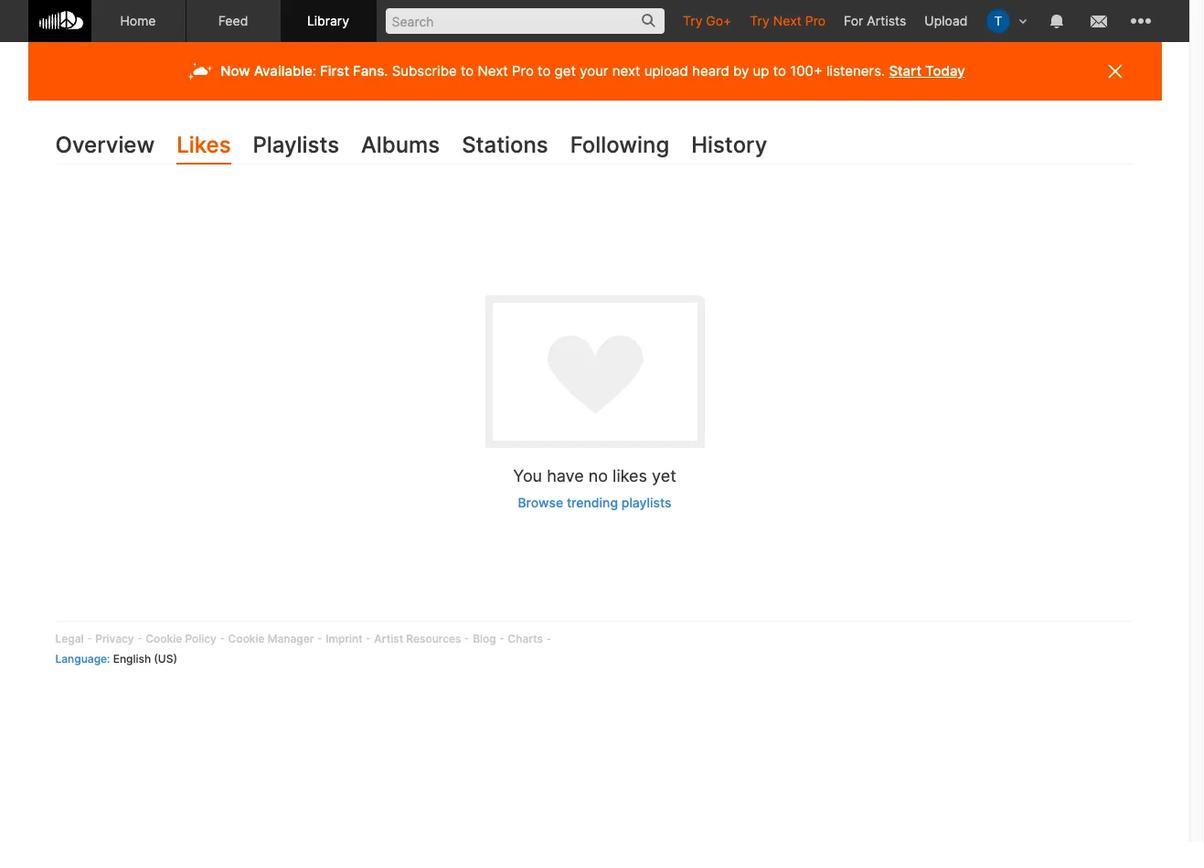 Task type: describe. For each thing, give the bounding box(es) containing it.
overview
[[55, 132, 155, 158]]

artists
[[867, 13, 906, 28]]

upload
[[925, 13, 968, 28]]

browse
[[518, 494, 563, 510]]

upload link
[[916, 0, 977, 41]]

stations
[[462, 132, 548, 158]]

fans.
[[353, 62, 388, 80]]

resources
[[406, 632, 461, 645]]

available:
[[254, 62, 316, 80]]

library link
[[281, 0, 376, 42]]

albums
[[361, 132, 440, 158]]

playlists
[[622, 494, 672, 510]]

(us)
[[154, 652, 177, 665]]

up
[[753, 62, 769, 80]]

browse trending playlists link
[[518, 494, 672, 510]]

next
[[612, 62, 641, 80]]

home link
[[91, 0, 186, 42]]

feed link
[[186, 0, 281, 42]]

1 horizontal spatial next
[[773, 13, 802, 28]]

2 to from the left
[[538, 62, 551, 80]]

first
[[320, 62, 349, 80]]

3 to from the left
[[773, 62, 786, 80]]

try go+
[[683, 13, 732, 28]]

try next pro
[[750, 13, 826, 28]]

you have no likes yet browse trending playlists
[[513, 466, 676, 510]]

by
[[733, 62, 749, 80]]

trending
[[567, 494, 618, 510]]

tara schultz's avatar element
[[986, 9, 1010, 33]]

likes
[[613, 466, 647, 486]]

likes
[[177, 132, 231, 158]]

imprint link
[[326, 632, 363, 645]]

6 ⁃ from the left
[[464, 632, 470, 645]]

try next pro link
[[741, 0, 835, 41]]

english
[[113, 652, 151, 665]]

go+
[[706, 13, 732, 28]]

try for try go+
[[683, 13, 703, 28]]

following
[[570, 132, 669, 158]]

policy
[[185, 632, 217, 645]]

have
[[547, 466, 584, 486]]

playlists link
[[253, 128, 339, 165]]

yet
[[652, 466, 676, 486]]

legal link
[[55, 632, 84, 645]]

artist
[[374, 632, 403, 645]]



Task type: vqa. For each thing, say whether or not it's contained in the screenshot.
Add to playlist
no



Task type: locate. For each thing, give the bounding box(es) containing it.
next down search search field
[[478, 62, 508, 80]]

cookie policy link
[[146, 632, 217, 645]]

⁃ left blog link
[[464, 632, 470, 645]]

blog
[[473, 632, 496, 645]]

listeners.
[[827, 62, 885, 80]]

to right subscribe
[[461, 62, 474, 80]]

for artists
[[844, 13, 906, 28]]

to left the get
[[538, 62, 551, 80]]

1 try from the left
[[683, 13, 703, 28]]

try
[[683, 13, 703, 28], [750, 13, 770, 28]]

upload
[[644, 62, 688, 80]]

pro left for
[[805, 13, 826, 28]]

5 ⁃ from the left
[[366, 632, 371, 645]]

start
[[889, 62, 922, 80]]

privacy link
[[95, 632, 134, 645]]

0 horizontal spatial to
[[461, 62, 474, 80]]

charts link
[[508, 632, 543, 645]]

try go+ link
[[674, 0, 741, 41]]

2 ⁃ from the left
[[137, 632, 143, 645]]

manager
[[268, 632, 314, 645]]

1 vertical spatial pro
[[512, 62, 534, 80]]

Search search field
[[385, 8, 665, 34]]

1 horizontal spatial pro
[[805, 13, 826, 28]]

feed
[[218, 13, 248, 28]]

next up 100+
[[773, 13, 802, 28]]

cookie
[[146, 632, 182, 645], [228, 632, 265, 645]]

0 vertical spatial pro
[[805, 13, 826, 28]]

0 horizontal spatial try
[[683, 13, 703, 28]]

100+
[[790, 62, 823, 80]]

for
[[844, 13, 863, 28]]

likes link
[[177, 128, 231, 165]]

history
[[691, 132, 767, 158]]

⁃ right blog link
[[499, 632, 505, 645]]

1 cookie from the left
[[146, 632, 182, 645]]

subscribe
[[392, 62, 457, 80]]

⁃
[[87, 632, 92, 645], [137, 632, 143, 645], [219, 632, 225, 645], [317, 632, 323, 645], [366, 632, 371, 645], [464, 632, 470, 645], [499, 632, 505, 645], [546, 632, 552, 645]]

to
[[461, 62, 474, 80], [538, 62, 551, 80], [773, 62, 786, 80]]

privacy
[[95, 632, 134, 645]]

4 ⁃ from the left
[[317, 632, 323, 645]]

try left the go+
[[683, 13, 703, 28]]

1 vertical spatial next
[[478, 62, 508, 80]]

⁃ left imprint link
[[317, 632, 323, 645]]

try right the go+
[[750, 13, 770, 28]]

language:
[[55, 652, 110, 665]]

0 vertical spatial next
[[773, 13, 802, 28]]

legal ⁃ privacy ⁃ cookie policy ⁃ cookie manager ⁃ imprint ⁃ artist resources ⁃ blog ⁃ charts ⁃ language: english (us)
[[55, 632, 552, 665]]

⁃ up english
[[137, 632, 143, 645]]

2 horizontal spatial to
[[773, 62, 786, 80]]

⁃ right charts link
[[546, 632, 552, 645]]

2 cookie from the left
[[228, 632, 265, 645]]

cookie left manager
[[228, 632, 265, 645]]

get
[[555, 62, 576, 80]]

today
[[925, 62, 965, 80]]

library
[[307, 13, 349, 28]]

blog link
[[473, 632, 496, 645]]

following link
[[570, 128, 669, 165]]

home
[[120, 13, 156, 28]]

no
[[589, 466, 608, 486]]

try for try next pro
[[750, 13, 770, 28]]

⁃ right policy
[[219, 632, 225, 645]]

now available: first fans. subscribe to next pro to get your next upload heard by up to 100+ listeners. start today
[[221, 62, 965, 80]]

8 ⁃ from the left
[[546, 632, 552, 645]]

1 to from the left
[[461, 62, 474, 80]]

to right up
[[773, 62, 786, 80]]

heard
[[692, 62, 729, 80]]

1 horizontal spatial try
[[750, 13, 770, 28]]

⁃ right legal
[[87, 632, 92, 645]]

albums link
[[361, 128, 440, 165]]

0 horizontal spatial next
[[478, 62, 508, 80]]

0 horizontal spatial cookie
[[146, 632, 182, 645]]

7 ⁃ from the left
[[499, 632, 505, 645]]

charts
[[508, 632, 543, 645]]

⁃ left artist
[[366, 632, 371, 645]]

next
[[773, 13, 802, 28], [478, 62, 508, 80]]

2 try from the left
[[750, 13, 770, 28]]

playlists
[[253, 132, 339, 158]]

pro
[[805, 13, 826, 28], [512, 62, 534, 80]]

artist resources link
[[374, 632, 461, 645]]

stations link
[[462, 128, 548, 165]]

overview link
[[55, 128, 155, 165]]

your
[[580, 62, 608, 80]]

1 horizontal spatial to
[[538, 62, 551, 80]]

history link
[[691, 128, 767, 165]]

1 ⁃ from the left
[[87, 632, 92, 645]]

now
[[221, 62, 250, 80]]

1 horizontal spatial cookie
[[228, 632, 265, 645]]

you
[[513, 466, 542, 486]]

cookie up (us)
[[146, 632, 182, 645]]

0 horizontal spatial pro
[[512, 62, 534, 80]]

for artists link
[[835, 0, 916, 41]]

None search field
[[376, 0, 674, 41]]

imprint
[[326, 632, 363, 645]]

3 ⁃ from the left
[[219, 632, 225, 645]]

pro left the get
[[512, 62, 534, 80]]

start today link
[[889, 62, 965, 80]]

legal
[[55, 632, 84, 645]]

cookie manager link
[[228, 632, 314, 645]]



